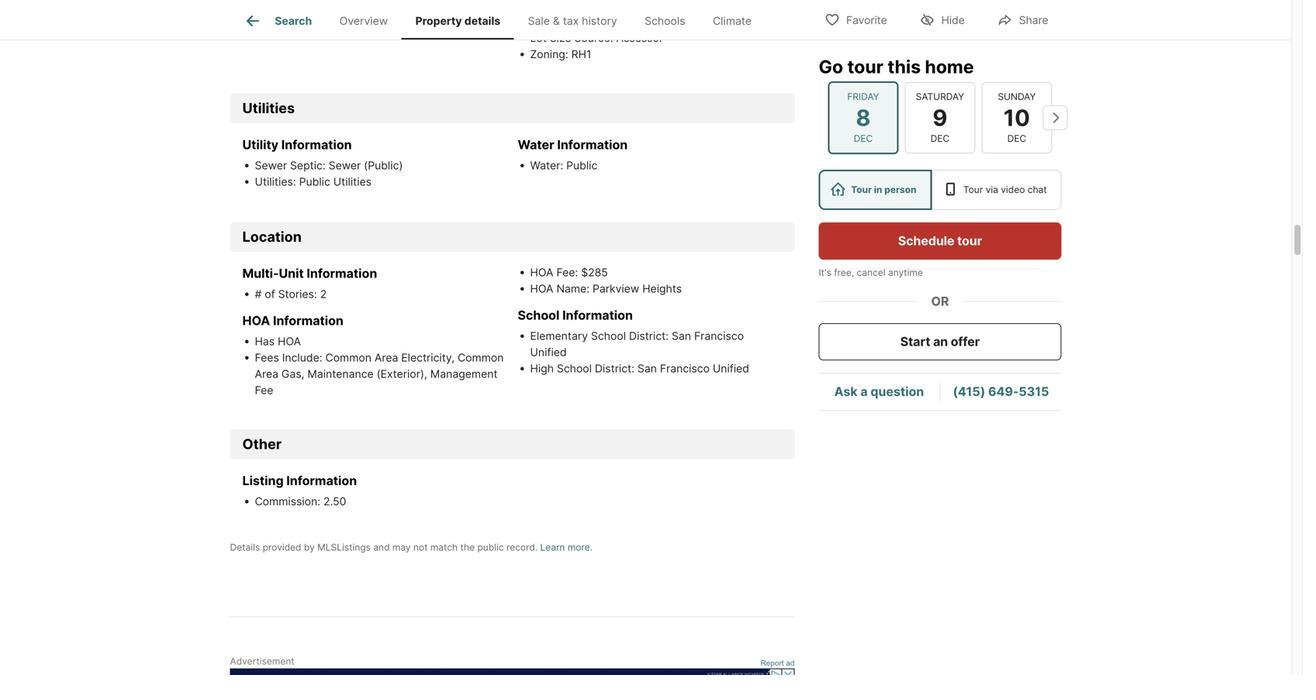 Task type: describe. For each thing, give the bounding box(es) containing it.
person
[[885, 184, 917, 196]]

2 size from the top
[[550, 32, 572, 45]]

9
[[933, 104, 948, 131]]

sunday
[[998, 91, 1036, 102]]

assessor
[[617, 32, 664, 45]]

#
[[255, 288, 262, 301]]

san francisco unified
[[530, 330, 744, 359]]

1 size from the top
[[550, 15, 572, 28]]

name:
[[557, 283, 590, 296]]

information for water information water: public
[[558, 137, 628, 153]]

location
[[243, 229, 302, 246]]

ask
[[835, 385, 858, 400]]

include:
[[282, 352, 323, 365]]

water information water: public
[[518, 137, 628, 172]]

living
[[255, 14, 285, 27]]

living sq. ft.: 1,109
[[255, 14, 353, 27]]

tour in person option
[[819, 170, 932, 210]]

tour for go
[[848, 56, 884, 78]]

water:
[[530, 159, 564, 172]]

district: for high
[[595, 363, 635, 376]]

maximum
[[601, 15, 651, 28]]

elementary school district:
[[530, 330, 672, 343]]

saturday 9 dec
[[916, 91, 965, 144]]

2 common from the left
[[458, 352, 504, 365]]

tour for schedule
[[958, 234, 983, 249]]

649-
[[989, 385, 1019, 400]]

question
[[871, 385, 925, 400]]

information for school information
[[563, 308, 633, 323]]

dec for 9
[[931, 133, 950, 144]]

water
[[518, 137, 555, 153]]

listing information commission: 2.50
[[243, 474, 357, 509]]

hoa up has
[[243, 314, 270, 329]]

not
[[414, 543, 428, 554]]

1 vertical spatial francisco
[[660, 363, 710, 376]]

it's free, cancel anytime
[[819, 267, 923, 279]]

hide button
[[907, 3, 979, 35]]

heights
[[643, 283, 682, 296]]

elementary
[[530, 330, 588, 343]]

ask a question
[[835, 385, 925, 400]]

ask a question link
[[835, 385, 925, 400]]

public
[[478, 543, 504, 554]]

0 horizontal spatial san
[[638, 363, 657, 376]]

0 vertical spatial utilities
[[243, 100, 295, 117]]

other
[[243, 436, 282, 453]]

free,
[[835, 267, 855, 279]]

information for listing information commission: 2.50
[[287, 474, 357, 489]]

details provided by mlslistings and may not match the public record. learn more.
[[230, 543, 593, 554]]

0 horizontal spatial sq.
[[288, 14, 305, 27]]

home
[[925, 56, 975, 78]]

tour via video chat
[[964, 184, 1048, 196]]

multi-
[[243, 266, 279, 281]]

advertisement
[[230, 657, 295, 668]]

friday
[[848, 91, 880, 102]]

tax
[[563, 14, 579, 27]]

hide
[[942, 14, 965, 27]]

information for utility information sewer septic: sewer (public) utilities: public utilities
[[282, 137, 352, 153]]

(public)
[[364, 159, 403, 172]]

1,109
[[327, 14, 353, 27]]

zoning:
[[530, 48, 569, 61]]

1 horizontal spatial area
[[375, 352, 398, 365]]

dec for 8
[[854, 133, 873, 144]]

gas,
[[282, 368, 305, 381]]

source:
[[575, 32, 614, 45]]

report ad
[[761, 660, 795, 668]]

common area electricity, common area gas, maintenance (exterior), management fee
[[255, 352, 504, 397]]

$285
[[581, 266, 608, 280]]

district: for elementary
[[629, 330, 669, 343]]

go
[[819, 56, 844, 78]]

listing
[[243, 474, 284, 489]]

2
[[320, 288, 327, 301]]

utilities:
[[255, 176, 296, 189]]

list box containing tour in person
[[819, 170, 1062, 210]]

overview tab
[[326, 2, 402, 40]]

sq. inside lot size area maximum units: sq. ft. lot size source: assessor zoning: rh1
[[686, 15, 703, 28]]

schedule tour button
[[819, 223, 1062, 260]]

(exterior),
[[377, 368, 428, 381]]

units:
[[654, 15, 683, 28]]

more.
[[568, 543, 593, 554]]

hoa fee: $285 hoa name: parkview heights
[[530, 266, 682, 296]]

an
[[934, 335, 949, 350]]

chat
[[1028, 184, 1048, 196]]

report
[[761, 660, 784, 668]]

unit
[[279, 266, 304, 281]]

tour for tour via video chat
[[964, 184, 984, 196]]

utility information sewer septic: sewer (public) utilities: public utilities
[[243, 137, 403, 189]]

8
[[856, 104, 871, 131]]

property details
[[416, 14, 501, 27]]

information for hoa information has hoa
[[273, 314, 344, 329]]

share
[[1020, 14, 1049, 27]]

climate
[[713, 14, 752, 27]]

history
[[582, 14, 618, 27]]

maintenance
[[308, 368, 374, 381]]

schools tab
[[631, 2, 699, 40]]

management
[[431, 368, 498, 381]]

2.50
[[324, 496, 346, 509]]

ft.
[[706, 15, 719, 28]]

10
[[1004, 104, 1031, 131]]



Task type: locate. For each thing, give the bounding box(es) containing it.
2 dec from the left
[[931, 133, 950, 144]]

ft.:
[[308, 14, 324, 27]]

electricity,
[[401, 352, 455, 365]]

2 sewer from the left
[[329, 159, 361, 172]]

school for high
[[557, 363, 592, 376]]

1 dec from the left
[[854, 133, 873, 144]]

lot left &
[[530, 15, 547, 28]]

tour left in at the top of the page
[[852, 184, 872, 196]]

tour in person
[[852, 184, 917, 196]]

san
[[672, 330, 692, 343], [638, 363, 657, 376]]

ad region
[[230, 669, 795, 676]]

1 horizontal spatial unified
[[713, 363, 750, 376]]

0 vertical spatial tour
[[848, 56, 884, 78]]

2 horizontal spatial area
[[575, 15, 598, 28]]

public down septic:
[[299, 176, 330, 189]]

0 horizontal spatial dec
[[854, 133, 873, 144]]

sale & tax history tab
[[514, 2, 631, 40]]

rh1
[[572, 48, 592, 61]]

tour right "schedule"
[[958, 234, 983, 249]]

1 horizontal spatial dec
[[931, 133, 950, 144]]

information inside the water information water: public
[[558, 137, 628, 153]]

by
[[304, 543, 315, 554]]

utilities inside the utility information sewer septic: sewer (public) utilities: public utilities
[[334, 176, 372, 189]]

dec inside friday 8 dec
[[854, 133, 873, 144]]

1 horizontal spatial sewer
[[329, 159, 361, 172]]

utility
[[243, 137, 279, 153]]

search link
[[244, 12, 312, 30]]

0 vertical spatial francisco
[[695, 330, 744, 343]]

go tour this home
[[819, 56, 975, 78]]

1 vertical spatial utilities
[[334, 176, 372, 189]]

tour left the via
[[964, 184, 984, 196]]

information up water:
[[558, 137, 628, 153]]

0 vertical spatial school
[[518, 308, 560, 323]]

tour
[[852, 184, 872, 196], [964, 184, 984, 196]]

area down "fees"
[[255, 368, 279, 381]]

hoa information has hoa
[[243, 314, 344, 349]]

utilities down (public)
[[334, 176, 372, 189]]

schedule tour
[[899, 234, 983, 249]]

public inside the utility information sewer septic: sewer (public) utilities: public utilities
[[299, 176, 330, 189]]

high school district: san francisco unified
[[530, 363, 750, 376]]

1 horizontal spatial tour
[[964, 184, 984, 196]]

2 vertical spatial area
[[255, 368, 279, 381]]

match
[[431, 543, 458, 554]]

information down stories:
[[273, 314, 344, 329]]

dec down 8
[[854, 133, 873, 144]]

or
[[932, 294, 950, 309]]

tour
[[848, 56, 884, 78], [958, 234, 983, 249]]

1 vertical spatial tour
[[958, 234, 983, 249]]

0 horizontal spatial tour
[[852, 184, 872, 196]]

the
[[461, 543, 475, 554]]

tour up friday
[[848, 56, 884, 78]]

fees include:
[[255, 352, 326, 365]]

(415) 649-5315 link
[[953, 385, 1050, 400]]

utilities up utility
[[243, 100, 295, 117]]

sunday 10 dec
[[998, 91, 1036, 144]]

information inside listing information commission: 2.50
[[287, 474, 357, 489]]

school up elementary
[[518, 308, 560, 323]]

septic:
[[290, 159, 326, 172]]

0 horizontal spatial tour
[[848, 56, 884, 78]]

0 horizontal spatial public
[[299, 176, 330, 189]]

utilities
[[243, 100, 295, 117], [334, 176, 372, 189]]

tab list containing search
[[230, 0, 778, 40]]

sewer
[[255, 159, 287, 172], [329, 159, 361, 172]]

size
[[550, 15, 572, 28], [550, 32, 572, 45]]

lot down sale
[[530, 32, 547, 45]]

via
[[986, 184, 999, 196]]

unified inside san francisco unified
[[530, 346, 567, 359]]

it's
[[819, 267, 832, 279]]

1 horizontal spatial tour
[[958, 234, 983, 249]]

start an offer
[[901, 335, 980, 350]]

1 vertical spatial public
[[299, 176, 330, 189]]

lot size area maximum units: sq. ft. lot size source: assessor zoning: rh1
[[530, 15, 719, 61]]

None button
[[828, 81, 899, 154], [905, 82, 976, 154], [982, 82, 1053, 154], [828, 81, 899, 154], [905, 82, 976, 154], [982, 82, 1053, 154]]

hoa left fee:
[[530, 266, 554, 280]]

public
[[567, 159, 598, 172], [299, 176, 330, 189]]

5315
[[1019, 385, 1050, 400]]

0 vertical spatial lot
[[530, 15, 547, 28]]

1 vertical spatial area
[[375, 352, 398, 365]]

1 common from the left
[[326, 352, 372, 365]]

1 lot from the top
[[530, 15, 547, 28]]

provided
[[263, 543, 302, 554]]

tour inside option
[[852, 184, 872, 196]]

dec for 10
[[1008, 133, 1027, 144]]

information up 2 in the top left of the page
[[307, 266, 377, 281]]

1 horizontal spatial utilities
[[334, 176, 372, 189]]

sewer right septic:
[[329, 159, 361, 172]]

1 horizontal spatial sq.
[[686, 15, 703, 28]]

and
[[374, 543, 390, 554]]

lot
[[530, 15, 547, 28], [530, 32, 547, 45]]

(415)
[[953, 385, 986, 400]]

climate tab
[[699, 2, 766, 40]]

1 horizontal spatial public
[[567, 159, 598, 172]]

dec down 9
[[931, 133, 950, 144]]

public inside the water information water: public
[[567, 159, 598, 172]]

2 lot from the top
[[530, 32, 547, 45]]

dec
[[854, 133, 873, 144], [931, 133, 950, 144], [1008, 133, 1027, 144]]

0 horizontal spatial area
[[255, 368, 279, 381]]

area inside lot size area maximum units: sq. ft. lot size source: assessor zoning: rh1
[[575, 15, 598, 28]]

information up the elementary school district:
[[563, 308, 633, 323]]

area up the source:
[[575, 15, 598, 28]]

high
[[530, 363, 554, 376]]

tour inside button
[[958, 234, 983, 249]]

tab list
[[230, 0, 778, 40]]

fee:
[[557, 266, 578, 280]]

0 vertical spatial public
[[567, 159, 598, 172]]

next image
[[1043, 105, 1068, 130]]

details
[[230, 543, 260, 554]]

0 vertical spatial size
[[550, 15, 572, 28]]

0 horizontal spatial unified
[[530, 346, 567, 359]]

tour for tour in person
[[852, 184, 872, 196]]

sq. left ft.:
[[288, 14, 305, 27]]

tour inside option
[[964, 184, 984, 196]]

information
[[282, 137, 352, 153], [558, 137, 628, 153], [307, 266, 377, 281], [563, 308, 633, 323], [273, 314, 344, 329], [287, 474, 357, 489]]

school down school information on the left top
[[591, 330, 626, 343]]

school information
[[518, 308, 633, 323]]

1 vertical spatial unified
[[713, 363, 750, 376]]

start an offer button
[[819, 324, 1062, 361]]

offer
[[951, 335, 980, 350]]

0 horizontal spatial common
[[326, 352, 372, 365]]

sq. left ft.
[[686, 15, 703, 28]]

information inside 'multi-unit information # of stories: 2'
[[307, 266, 377, 281]]

0 vertical spatial unified
[[530, 346, 567, 359]]

this
[[888, 56, 921, 78]]

hoa left name:
[[530, 283, 554, 296]]

may
[[393, 543, 411, 554]]

information inside the utility information sewer septic: sewer (public) utilities: public utilities
[[282, 137, 352, 153]]

share button
[[985, 3, 1062, 35]]

stories:
[[278, 288, 317, 301]]

sale & tax history
[[528, 14, 618, 27]]

0 vertical spatial area
[[575, 15, 598, 28]]

record.
[[507, 543, 538, 554]]

school
[[518, 308, 560, 323], [591, 330, 626, 343], [557, 363, 592, 376]]

1 vertical spatial lot
[[530, 32, 547, 45]]

list box
[[819, 170, 1062, 210]]

favorite
[[847, 14, 888, 27]]

learn
[[541, 543, 565, 554]]

public right water:
[[567, 159, 598, 172]]

0 vertical spatial district:
[[629, 330, 669, 343]]

&
[[553, 14, 560, 27]]

district: down san francisco unified
[[595, 363, 635, 376]]

2 horizontal spatial dec
[[1008, 133, 1027, 144]]

fee
[[255, 384, 274, 397]]

school for elementary
[[591, 330, 626, 343]]

favorite button
[[812, 3, 901, 35]]

a
[[861, 385, 868, 400]]

area up (exterior),
[[375, 352, 398, 365]]

tour via video chat option
[[932, 170, 1062, 210]]

0 horizontal spatial utilities
[[243, 100, 295, 117]]

video
[[1001, 184, 1026, 196]]

overview
[[340, 14, 388, 27]]

1 vertical spatial size
[[550, 32, 572, 45]]

1 horizontal spatial common
[[458, 352, 504, 365]]

report ad button
[[761, 660, 795, 672]]

common up management
[[458, 352, 504, 365]]

dec inside sunday 10 dec
[[1008, 133, 1027, 144]]

information up 2.50 in the bottom of the page
[[287, 474, 357, 489]]

schedule
[[899, 234, 955, 249]]

school right high
[[557, 363, 592, 376]]

dec down 10
[[1008, 133, 1027, 144]]

1 sewer from the left
[[255, 159, 287, 172]]

dec inside saturday 9 dec
[[931, 133, 950, 144]]

francisco
[[695, 330, 744, 343], [660, 363, 710, 376]]

0 horizontal spatial sewer
[[255, 159, 287, 172]]

in
[[875, 184, 883, 196]]

1 vertical spatial district:
[[595, 363, 635, 376]]

of
[[265, 288, 275, 301]]

district: up high school district: san francisco unified
[[629, 330, 669, 343]]

san down san francisco unified
[[638, 363, 657, 376]]

information up septic:
[[282, 137, 352, 153]]

hoa up the fees include:
[[278, 335, 301, 349]]

1 tour from the left
[[852, 184, 872, 196]]

0 vertical spatial san
[[672, 330, 692, 343]]

2 tour from the left
[[964, 184, 984, 196]]

common up "maintenance"
[[326, 352, 372, 365]]

francisco inside san francisco unified
[[695, 330, 744, 343]]

information inside hoa information has hoa
[[273, 314, 344, 329]]

3 dec from the left
[[1008, 133, 1027, 144]]

1 horizontal spatial san
[[672, 330, 692, 343]]

1 vertical spatial san
[[638, 363, 657, 376]]

sewer up utilities:
[[255, 159, 287, 172]]

ad
[[786, 660, 795, 668]]

multi-unit information # of stories: 2
[[243, 266, 377, 301]]

san down "heights"
[[672, 330, 692, 343]]

1 vertical spatial school
[[591, 330, 626, 343]]

san inside san francisco unified
[[672, 330, 692, 343]]

property details tab
[[402, 2, 514, 40]]

2 vertical spatial school
[[557, 363, 592, 376]]

anytime
[[889, 267, 923, 279]]



Task type: vqa. For each thing, say whether or not it's contained in the screenshot.
School related to Elementary
yes



